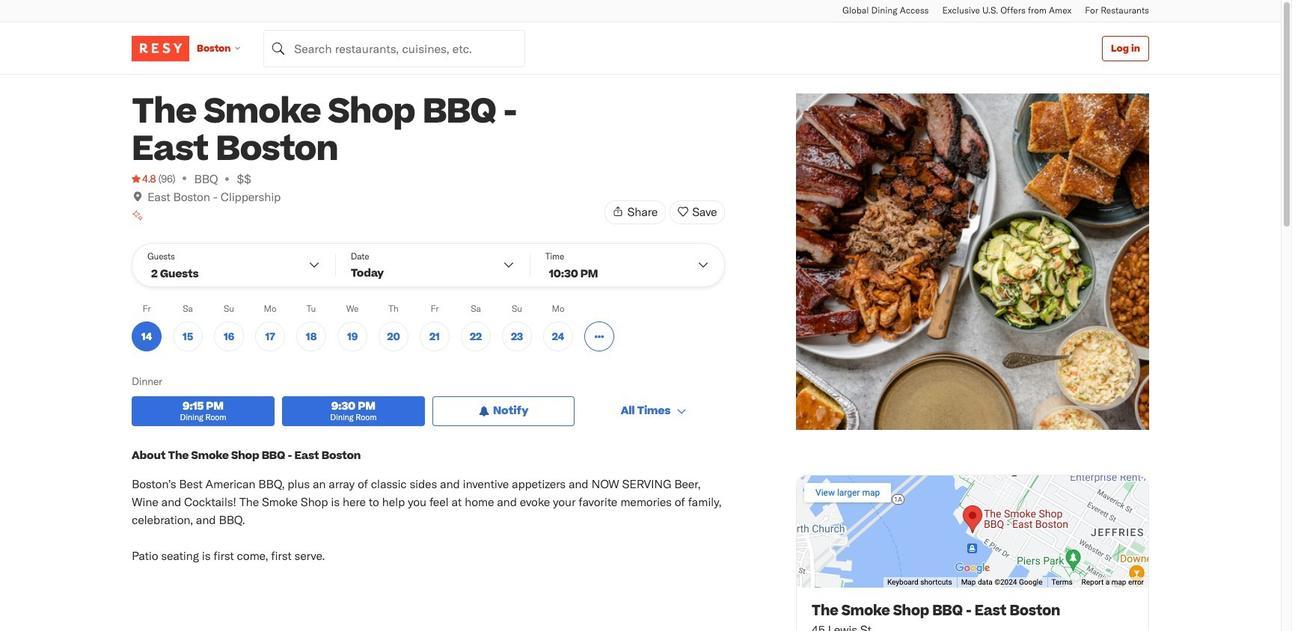 Task type: vqa. For each thing, say whether or not it's contained in the screenshot.
4.9 out of 5 stars IMAGE
no



Task type: describe. For each thing, give the bounding box(es) containing it.
4.8 out of 5 stars image
[[132, 171, 156, 186]]



Task type: locate. For each thing, give the bounding box(es) containing it.
None field
[[264, 30, 525, 67]]

Search restaurants, cuisines, etc. text field
[[264, 30, 525, 67]]



